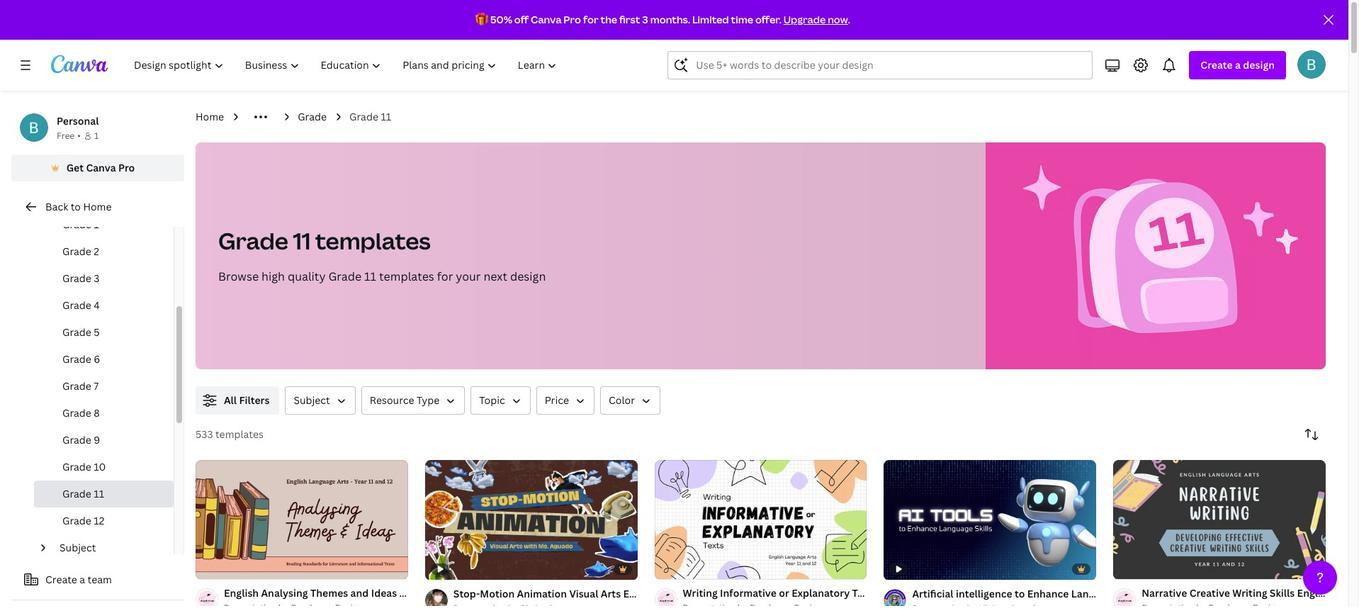 Task type: vqa. For each thing, say whether or not it's contained in the screenshot.
BUTTON
no



Task type: locate. For each thing, give the bounding box(es) containing it.
0 vertical spatial 12
[[94, 514, 105, 527]]

grade 2 link
[[34, 238, 174, 265]]

533 templates
[[196, 427, 264, 441]]

8
[[94, 406, 100, 420]]

english analysing themes and ideas presentation beige pink lined style image
[[196, 460, 408, 579]]

to
[[71, 200, 81, 213]]

your
[[456, 269, 481, 284]]

1 vertical spatial 3
[[94, 271, 100, 285]]

0 horizontal spatial home
[[83, 200, 112, 213]]

pro
[[564, 13, 581, 26], [118, 161, 135, 174]]

create for create a team
[[45, 573, 77, 586]]

subject down grade 12 at the bottom left
[[60, 541, 96, 554]]

1 horizontal spatial pro
[[564, 13, 581, 26]]

all filters
[[224, 393, 270, 407]]

0 vertical spatial templates
[[315, 225, 431, 256]]

grade 6 link
[[34, 346, 174, 373]]

11 down top level navigation element
[[381, 110, 391, 123]]

11 down 10 at the left
[[94, 487, 104, 500]]

0 vertical spatial subject
[[294, 393, 330, 407]]

0 horizontal spatial of
[[212, 562, 219, 573]]

7
[[94, 379, 99, 393]]

pro up back to home link
[[118, 161, 135, 174]]

12
[[94, 514, 105, 527], [680, 562, 689, 573]]

grade 1
[[62, 218, 99, 231]]

2 vertical spatial templates
[[215, 427, 264, 441]]

create a team
[[45, 573, 112, 586]]

create
[[1201, 58, 1233, 72], [45, 573, 77, 586]]

0 vertical spatial canva
[[531, 13, 562, 26]]

2
[[94, 245, 99, 258]]

1 vertical spatial canva
[[86, 161, 116, 174]]

subject button right filters
[[285, 386, 356, 415]]

0 horizontal spatial grade 11
[[62, 487, 104, 500]]

1 horizontal spatial create
[[1201, 58, 1233, 72]]

writing informative or explanatory texts english presentation in colorful pastel doodle style image
[[655, 460, 867, 579]]

pro left the
[[564, 13, 581, 26]]

of
[[212, 562, 219, 573], [671, 562, 678, 573]]

0 horizontal spatial a
[[80, 573, 85, 586]]

11 down grade 11 templates
[[364, 269, 376, 284]]

1 horizontal spatial home
[[196, 110, 224, 123]]

quality
[[288, 269, 326, 284]]

subject button up team
[[54, 534, 165, 561]]

canva right off
[[531, 13, 562, 26]]

high
[[262, 269, 285, 284]]

1 horizontal spatial 12
[[680, 562, 689, 573]]

get canva pro button
[[11, 155, 184, 181]]

for
[[583, 13, 599, 26], [437, 269, 453, 284]]

1
[[94, 130, 99, 142], [94, 218, 99, 231], [206, 562, 210, 573], [665, 562, 669, 573]]

team
[[88, 573, 112, 586]]

lined
[[516, 586, 543, 600]]

create a design button
[[1190, 51, 1286, 79]]

grade 12
[[62, 514, 105, 527]]

grade 5
[[62, 325, 100, 339]]

pro inside button
[[118, 161, 135, 174]]

subject
[[294, 393, 330, 407], [60, 541, 96, 554]]

design
[[1243, 58, 1275, 72], [510, 269, 546, 284]]

0 vertical spatial create
[[1201, 58, 1233, 72]]

1 of 13
[[206, 562, 230, 573]]

0 vertical spatial 3
[[642, 13, 648, 26]]

back to home
[[45, 200, 112, 213]]

browse
[[218, 269, 259, 284]]

1 vertical spatial pro
[[118, 161, 135, 174]]

analysing
[[261, 586, 308, 600]]

0 vertical spatial for
[[583, 13, 599, 26]]

design left brad klo icon
[[1243, 58, 1275, 72]]

grade 12 link
[[34, 507, 174, 534]]

grade 9
[[62, 433, 100, 447]]

grade 4
[[62, 298, 100, 312]]

a inside dropdown button
[[1235, 58, 1241, 72]]

a
[[1235, 58, 1241, 72], [80, 573, 85, 586]]

canva right get
[[86, 161, 116, 174]]

1 vertical spatial for
[[437, 269, 453, 284]]

None search field
[[668, 51, 1093, 79]]

3 up 4
[[94, 271, 100, 285]]

design right next
[[510, 269, 546, 284]]

1 vertical spatial templates
[[379, 269, 434, 284]]

of for 13
[[212, 562, 219, 573]]

limited
[[692, 13, 729, 26]]

2 of from the left
[[671, 562, 678, 573]]

grade 10 link
[[34, 454, 174, 481]]

narrative creative writing skills english presentation in charcoal colourful fun style image
[[1114, 460, 1326, 579]]

subject right filters
[[294, 393, 330, 407]]

of inside 'link'
[[212, 562, 219, 573]]

grade 11 up grade 12 at the bottom left
[[62, 487, 104, 500]]

off
[[514, 13, 529, 26]]

price
[[545, 393, 569, 407]]

topic
[[479, 393, 505, 407]]

templates up browse high quality grade 11 templates for your next design
[[315, 225, 431, 256]]

filters
[[239, 393, 270, 407]]

1 for 1 of 13
[[206, 562, 210, 573]]

3 right first
[[642, 13, 648, 26]]

grade 6
[[62, 352, 100, 366]]

0 horizontal spatial subject button
[[54, 534, 165, 561]]

3
[[642, 13, 648, 26], [94, 271, 100, 285]]

templates left your
[[379, 269, 434, 284]]

11
[[381, 110, 391, 123], [293, 225, 311, 256], [364, 269, 376, 284], [94, 487, 104, 500]]

1 vertical spatial subject
[[60, 541, 96, 554]]

design inside create a design dropdown button
[[1243, 58, 1275, 72]]

top level navigation element
[[125, 51, 569, 79]]

1 vertical spatial create
[[45, 573, 77, 586]]

1 inside 1 of 13 'link'
[[206, 562, 210, 573]]

grade 11
[[349, 110, 391, 123], [62, 487, 104, 500]]

1 inside 1 of 12 link
[[665, 562, 669, 573]]

0 vertical spatial home
[[196, 110, 224, 123]]

10
[[94, 460, 106, 473]]

0 vertical spatial grade 11
[[349, 110, 391, 123]]

create inside button
[[45, 573, 77, 586]]

time
[[731, 13, 754, 26]]

now
[[828, 13, 848, 26]]

0 vertical spatial design
[[1243, 58, 1275, 72]]

0 horizontal spatial create
[[45, 573, 77, 586]]

resource type
[[370, 393, 440, 407]]

5
[[94, 325, 100, 339]]

0 horizontal spatial pro
[[118, 161, 135, 174]]

grade 11 down top level navigation element
[[349, 110, 391, 123]]

canva inside get canva pro button
[[86, 161, 116, 174]]

get canva pro
[[66, 161, 135, 174]]

templates down all filters button on the bottom left of page
[[215, 427, 264, 441]]

1 horizontal spatial for
[[583, 13, 599, 26]]

months.
[[650, 13, 690, 26]]

1 of 12 link
[[655, 460, 867, 579]]

1 horizontal spatial a
[[1235, 58, 1241, 72]]

1 horizontal spatial of
[[671, 562, 678, 573]]

grade 2
[[62, 245, 99, 258]]

1 vertical spatial 12
[[680, 562, 689, 573]]

0 horizontal spatial canva
[[86, 161, 116, 174]]

1 horizontal spatial canva
[[531, 13, 562, 26]]

0 horizontal spatial for
[[437, 269, 453, 284]]

0 horizontal spatial 3
[[94, 271, 100, 285]]

0 horizontal spatial 12
[[94, 514, 105, 527]]

for left your
[[437, 269, 453, 284]]

1 horizontal spatial subject button
[[285, 386, 356, 415]]

style
[[545, 586, 570, 600]]

1 of from the left
[[212, 562, 219, 573]]

1 horizontal spatial design
[[1243, 58, 1275, 72]]

0 vertical spatial a
[[1235, 58, 1241, 72]]

grade 10
[[62, 460, 106, 473]]

templates
[[315, 225, 431, 256], [379, 269, 434, 284], [215, 427, 264, 441]]

9
[[94, 433, 100, 447]]

for left the
[[583, 13, 599, 26]]

1 vertical spatial design
[[510, 269, 546, 284]]

•
[[77, 130, 81, 142]]

ideas
[[371, 586, 397, 600]]

1 horizontal spatial 3
[[642, 13, 648, 26]]

1 vertical spatial home
[[83, 200, 112, 213]]

create inside dropdown button
[[1201, 58, 1233, 72]]

color button
[[600, 386, 661, 415]]

a inside button
[[80, 573, 85, 586]]

1 vertical spatial a
[[80, 573, 85, 586]]

1 horizontal spatial subject
[[294, 393, 330, 407]]

color
[[609, 393, 635, 407]]

canva
[[531, 13, 562, 26], [86, 161, 116, 174]]



Task type: describe. For each thing, give the bounding box(es) containing it.
1 inside grade 1 link
[[94, 218, 99, 231]]

free
[[57, 130, 75, 142]]

grade 4 link
[[34, 292, 174, 319]]

presentation
[[399, 586, 461, 600]]

grade 7 link
[[34, 373, 174, 400]]

free •
[[57, 130, 81, 142]]

1 horizontal spatial grade 11
[[349, 110, 391, 123]]

beige
[[464, 586, 491, 600]]

create a team button
[[11, 566, 184, 594]]

grade 7
[[62, 379, 99, 393]]

grade 5 link
[[34, 319, 174, 346]]

all
[[224, 393, 237, 407]]

upgrade now button
[[784, 13, 848, 26]]

0 vertical spatial subject button
[[285, 386, 356, 415]]

home link
[[196, 109, 224, 125]]

grade 9 link
[[34, 427, 174, 454]]

grade 8 link
[[34, 400, 174, 427]]

offer.
[[756, 13, 782, 26]]

english analysing themes and ideas presentation beige pink lined style
[[224, 586, 570, 600]]

resource
[[370, 393, 414, 407]]

Search search field
[[696, 52, 1084, 79]]

price button
[[536, 386, 595, 415]]

topic button
[[471, 386, 531, 415]]

Sort by button
[[1298, 420, 1326, 449]]

get
[[66, 161, 84, 174]]

grade inside "link"
[[62, 406, 91, 420]]

.
[[848, 13, 850, 26]]

6
[[94, 352, 100, 366]]

13
[[221, 562, 230, 573]]

grade 3 link
[[34, 265, 174, 292]]

back
[[45, 200, 68, 213]]

3 inside grade 3 link
[[94, 271, 100, 285]]

🎁 50% off canva pro for the first 3 months. limited time offer. upgrade now .
[[476, 13, 850, 26]]

brad klo image
[[1298, 50, 1326, 79]]

0 horizontal spatial design
[[510, 269, 546, 284]]

type
[[417, 393, 440, 407]]

grade 1 link
[[34, 211, 174, 238]]

1 for 1
[[94, 130, 99, 142]]

pink
[[493, 586, 514, 600]]

1 of 13 link
[[196, 460, 408, 579]]

personal
[[57, 114, 99, 128]]

grade 11 templates
[[218, 225, 431, 256]]

0 horizontal spatial subject
[[60, 541, 96, 554]]

create a design
[[1201, 58, 1275, 72]]

browse high quality grade 11 templates for your next design
[[218, 269, 546, 284]]

english
[[224, 586, 259, 600]]

1 vertical spatial subject button
[[54, 534, 165, 561]]

and
[[351, 586, 369, 600]]

4
[[94, 298, 100, 312]]

next
[[484, 269, 507, 284]]

create for create a design
[[1201, 58, 1233, 72]]

11 up "quality"
[[293, 225, 311, 256]]

upgrade
[[784, 13, 826, 26]]

533
[[196, 427, 213, 441]]

1 vertical spatial grade 11
[[62, 487, 104, 500]]

a for team
[[80, 573, 85, 586]]

resource type button
[[361, 386, 465, 415]]

grade 8
[[62, 406, 100, 420]]

back to home link
[[11, 193, 184, 221]]

1 for 1 of 12
[[665, 562, 669, 573]]

0 vertical spatial pro
[[564, 13, 581, 26]]

themes
[[310, 586, 348, 600]]

english analysing themes and ideas presentation beige pink lined style link
[[224, 585, 570, 601]]

1 of 12
[[665, 562, 689, 573]]

🎁
[[476, 13, 488, 26]]

first
[[619, 13, 640, 26]]

a for design
[[1235, 58, 1241, 72]]

50%
[[490, 13, 512, 26]]

grade 3
[[62, 271, 100, 285]]

the
[[601, 13, 617, 26]]

all filters button
[[196, 386, 280, 415]]

of for 12
[[671, 562, 678, 573]]



